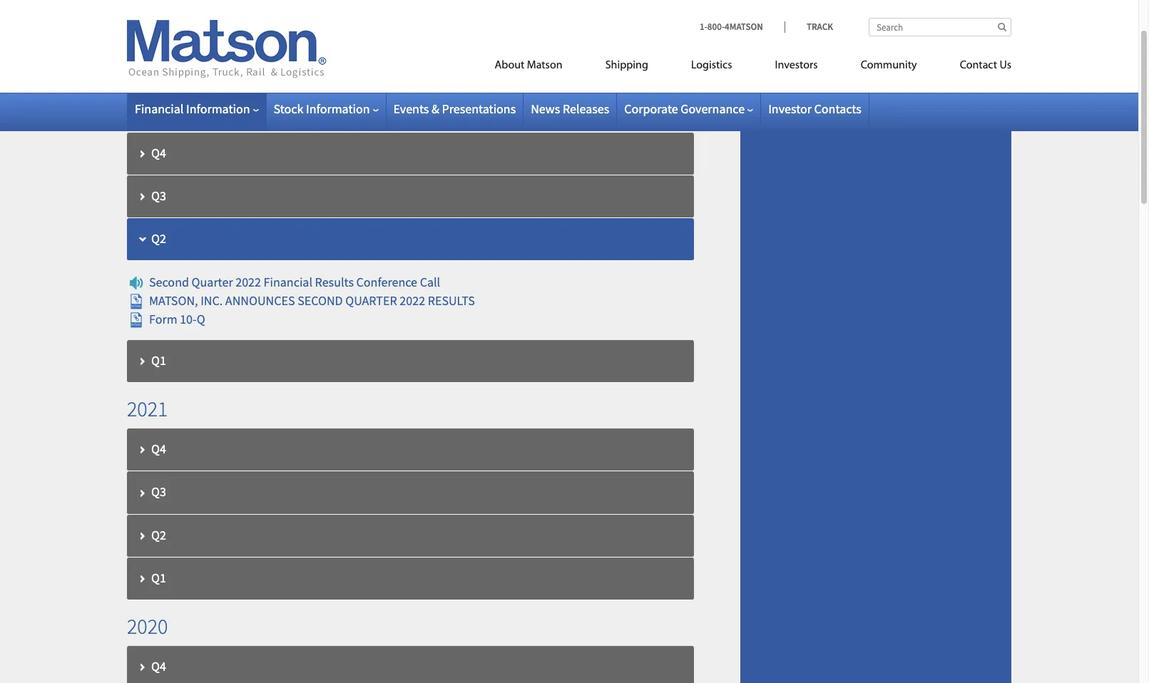 Task type: locate. For each thing, give the bounding box(es) containing it.
information
[[186, 101, 250, 117], [306, 101, 370, 117]]

2 q1 from the top
[[151, 353, 166, 369]]

investor contacts link
[[769, 101, 862, 117]]

q4 for 2021
[[151, 441, 166, 458]]

0 vertical spatial q1
[[151, 56, 166, 73]]

1-
[[700, 21, 708, 33]]

1 horizontal spatial 2022
[[236, 274, 261, 290]]

q4 down financial information at the left top of the page
[[151, 145, 166, 161]]

2 q2 from the top
[[151, 231, 166, 247]]

news releases link
[[531, 101, 610, 117]]

q1 down form
[[151, 353, 166, 369]]

contact
[[960, 60, 998, 71]]

None search field
[[869, 18, 1012, 36]]

2 information from the left
[[306, 101, 370, 117]]

q4
[[151, 145, 166, 161], [151, 441, 166, 458], [151, 659, 166, 675]]

2 q3 from the top
[[151, 484, 166, 501]]

q4 down 2020
[[151, 659, 166, 675]]

q3
[[151, 188, 166, 204], [151, 484, 166, 501]]

information down matson image
[[186, 101, 250, 117]]

1 q3 from the top
[[151, 188, 166, 204]]

investors link
[[754, 53, 840, 82]]

0 vertical spatial q4
[[151, 145, 166, 161]]

second
[[149, 274, 189, 290]]

&
[[432, 101, 440, 117]]

events
[[394, 101, 429, 117]]

community
[[861, 60, 918, 71]]

corporate
[[625, 101, 679, 117]]

2020
[[127, 613, 168, 640]]

1 vertical spatial q4
[[151, 441, 166, 458]]

2 vertical spatial q1
[[151, 570, 166, 586]]

matson image
[[127, 20, 327, 79]]

0 vertical spatial 2022
[[127, 99, 168, 126]]

0 horizontal spatial information
[[186, 101, 250, 117]]

1 horizontal spatial financial
[[264, 274, 313, 290]]

1 vertical spatial financial
[[264, 274, 313, 290]]

1 vertical spatial q2
[[151, 231, 166, 247]]

1 vertical spatial q1
[[151, 353, 166, 369]]

1 vertical spatial q3
[[151, 484, 166, 501]]

logistics
[[692, 60, 733, 71]]

releases
[[563, 101, 610, 117]]

q1 up 2020
[[151, 570, 166, 586]]

second quarter 2022 financial results conference call link
[[127, 274, 440, 290]]

shipping link
[[584, 53, 670, 82]]

track
[[807, 21, 834, 33]]

1 horizontal spatial information
[[306, 101, 370, 117]]

top menu navigation
[[431, 53, 1012, 82]]

0 vertical spatial q2
[[151, 13, 166, 30]]

0 vertical spatial q3
[[151, 188, 166, 204]]

us
[[1000, 60, 1012, 71]]

second quarter 2022 financial results conference call matson, inc. announces second quarter 2022 results form 10-q
[[149, 274, 475, 327]]

1 q4 from the top
[[151, 145, 166, 161]]

2022
[[127, 99, 168, 126], [236, 274, 261, 290], [400, 292, 425, 309]]

2 q4 from the top
[[151, 441, 166, 458]]

stock information
[[274, 101, 370, 117]]

1 q1 from the top
[[151, 56, 166, 73]]

information for financial information
[[186, 101, 250, 117]]

contact us link
[[939, 53, 1012, 82]]

q4 for 2020
[[151, 659, 166, 675]]

information right stock at the top of page
[[306, 101, 370, 117]]

q4 down 2021
[[151, 441, 166, 458]]

0 horizontal spatial 2022
[[127, 99, 168, 126]]

q1
[[151, 56, 166, 73], [151, 353, 166, 369], [151, 570, 166, 586]]

financial
[[135, 101, 184, 117], [264, 274, 313, 290]]

stock information link
[[274, 101, 379, 117]]

matson, inc. announces second quarter 2022 results link
[[127, 292, 475, 309]]

form
[[149, 311, 177, 327]]

3 q4 from the top
[[151, 659, 166, 675]]

rss feeds link
[[769, 10, 824, 26]]

q2
[[151, 13, 166, 30], [151, 231, 166, 247], [151, 527, 166, 544]]

results
[[428, 292, 475, 309]]

events & presentations
[[394, 101, 516, 117]]

1 information from the left
[[186, 101, 250, 117]]

3 q2 from the top
[[151, 527, 166, 544]]

q3 for 2021
[[151, 484, 166, 501]]

q1 up financial information at the left top of the page
[[151, 56, 166, 73]]

2 horizontal spatial 2022
[[400, 292, 425, 309]]

2 vertical spatial q2
[[151, 527, 166, 544]]

0 vertical spatial financial
[[135, 101, 184, 117]]

2 vertical spatial q4
[[151, 659, 166, 675]]

form 10-q link
[[127, 311, 205, 327]]

news
[[531, 101, 560, 117]]

financial inside second quarter 2022 financial results conference call matson, inc. announces second quarter 2022 results form 10-q
[[264, 274, 313, 290]]



Task type: describe. For each thing, give the bounding box(es) containing it.
investors
[[775, 60, 818, 71]]

1-800-4matson link
[[700, 21, 785, 33]]

second
[[298, 292, 343, 309]]

investor contacts
[[769, 101, 862, 117]]

0 horizontal spatial financial
[[135, 101, 184, 117]]

governance
[[681, 101, 745, 117]]

announces
[[225, 292, 295, 309]]

q2 for 2021
[[151, 527, 166, 544]]

q2 for 2022
[[151, 231, 166, 247]]

q3 for 2022
[[151, 188, 166, 204]]

about matson link
[[474, 53, 584, 82]]

quarter
[[192, 274, 233, 290]]

presentations
[[442, 101, 516, 117]]

community link
[[840, 53, 939, 82]]

contact us
[[960, 60, 1012, 71]]

news releases
[[531, 101, 610, 117]]

information for stock information
[[306, 101, 370, 117]]

rss
[[769, 10, 790, 26]]

corporate governance link
[[625, 101, 754, 117]]

q
[[197, 311, 205, 327]]

matson,
[[149, 292, 198, 309]]

contacts
[[815, 101, 862, 117]]

events & presentations link
[[394, 101, 516, 117]]

conference
[[357, 274, 418, 290]]

inc.
[[201, 292, 223, 309]]

1 vertical spatial 2022
[[236, 274, 261, 290]]

800-
[[708, 21, 725, 33]]

rss feeds
[[769, 10, 824, 26]]

1-800-4matson
[[700, 21, 764, 33]]

about
[[495, 60, 525, 71]]

Search search field
[[869, 18, 1012, 36]]

search image
[[998, 22, 1007, 31]]

shipping
[[606, 60, 649, 71]]

results
[[315, 274, 354, 290]]

call
[[420, 274, 440, 290]]

stock
[[274, 101, 304, 117]]

corporate governance
[[625, 101, 745, 117]]

2 vertical spatial 2022
[[400, 292, 425, 309]]

matson
[[527, 60, 563, 71]]

financial information
[[135, 101, 250, 117]]

logistics link
[[670, 53, 754, 82]]

financial information link
[[135, 101, 259, 117]]

4matson
[[725, 21, 764, 33]]

investor
[[769, 101, 812, 117]]

about matson
[[495, 60, 563, 71]]

q4 for 2022
[[151, 145, 166, 161]]

quarter
[[346, 292, 397, 309]]

10-
[[180, 311, 197, 327]]

3 q1 from the top
[[151, 570, 166, 586]]

track link
[[785, 21, 834, 33]]

2021
[[127, 396, 168, 423]]

feeds
[[793, 10, 824, 26]]

1 q2 from the top
[[151, 13, 166, 30]]



Task type: vqa. For each thing, say whether or not it's contained in the screenshot.
2016
no



